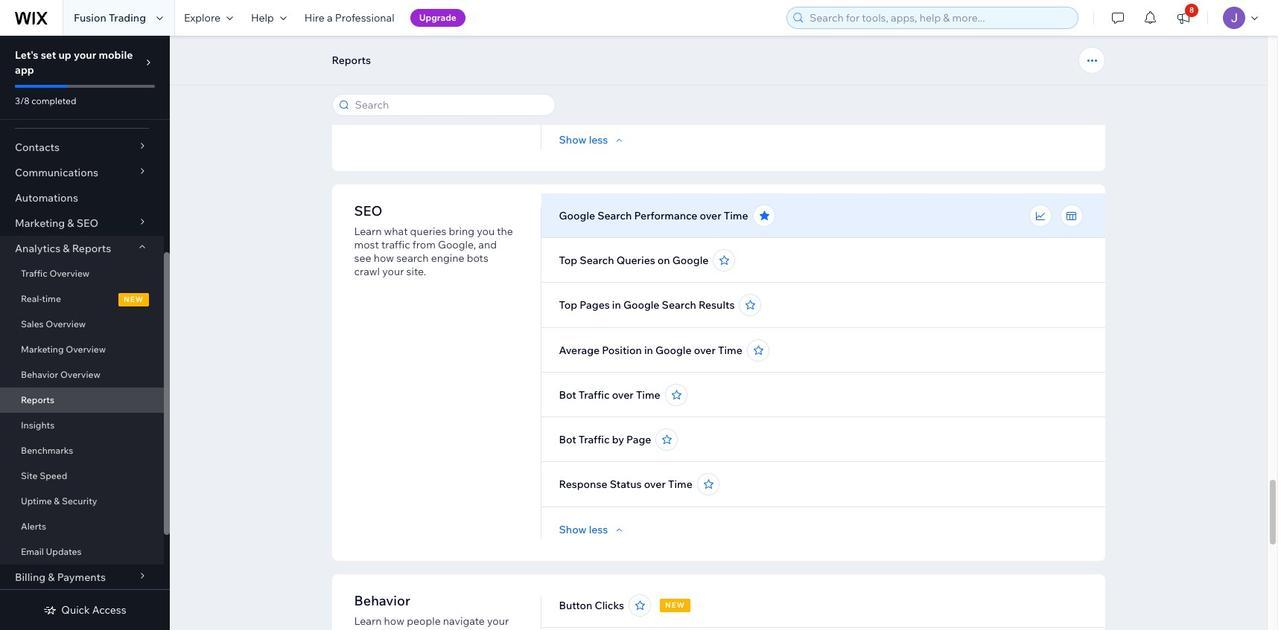 Task type: describe. For each thing, give the bounding box(es) containing it.
results
[[699, 299, 735, 312]]

fusion trading
[[74, 11, 146, 25]]

& for uptime
[[54, 496, 60, 507]]

behavior overview
[[21, 369, 100, 381]]

pages
[[580, 299, 610, 312]]

marketing & seo button
[[0, 211, 164, 236]]

alerts link
[[0, 515, 164, 540]]

button clicks
[[559, 600, 624, 613]]

show less for second show less button
[[559, 524, 608, 537]]

time right status
[[668, 478, 693, 492]]

learn for behavior
[[354, 615, 382, 629]]

upgrade
[[419, 12, 456, 23]]

overview for behavior overview
[[60, 369, 100, 381]]

overview for sales overview
[[46, 319, 86, 330]]

marketing overview
[[21, 344, 106, 355]]

seo learn what queries bring you the most traffic from google, and see how search engine bots crawl your site.
[[354, 203, 513, 279]]

hire
[[305, 11, 325, 25]]

site speed
[[21, 471, 67, 482]]

what
[[384, 225, 408, 238]]

hire a professional link
[[296, 0, 403, 36]]

seo inside seo learn what queries bring you the most traffic from google, and see how search engine bots crawl your site.
[[354, 203, 382, 220]]

reports link
[[0, 388, 164, 413]]

performance
[[634, 209, 697, 223]]

and inside seo learn what queries bring you the most traffic from google, and see how search engine bots crawl your site.
[[478, 238, 497, 252]]

communications button
[[0, 160, 164, 185]]

your inside let's set up your mobile app
[[74, 48, 96, 62]]

email for email updates
[[21, 547, 44, 558]]

contacts
[[15, 141, 60, 154]]

queries
[[616, 254, 655, 267]]

behavior overview link
[[0, 363, 164, 388]]

google down 'queries'
[[623, 299, 660, 312]]

payments
[[57, 571, 106, 585]]

traffic for bot traffic by page
[[579, 434, 610, 447]]

most
[[354, 238, 379, 252]]

& for billing
[[48, 571, 55, 585]]

security
[[62, 496, 97, 507]]

bot traffic by page
[[559, 434, 651, 447]]

2 vertical spatial search
[[662, 299, 696, 312]]

3/8
[[15, 95, 29, 107]]

& for marketing
[[67, 217, 74, 230]]

the
[[497, 225, 513, 238]]

analytics & reports button
[[0, 236, 164, 261]]

your inside the behavior learn how people navigate your site and look for places t
[[487, 615, 509, 629]]

google search performance over time
[[559, 209, 748, 223]]

real-
[[21, 293, 42, 305]]

hire a professional
[[305, 11, 395, 25]]

less for 1st show less button
[[589, 133, 608, 147]]

traffic overview
[[21, 268, 90, 279]]

sales overview link
[[0, 312, 164, 337]]

quick access button
[[43, 604, 126, 617]]

0 vertical spatial clicks
[[641, 88, 670, 101]]

reports for reports button
[[332, 54, 371, 67]]

average
[[559, 344, 600, 358]]

crawl
[[354, 265, 380, 279]]

uptime & security link
[[0, 489, 164, 515]]

see
[[354, 252, 371, 265]]

and inside the behavior learn how people navigate your site and look for places t
[[374, 629, 392, 631]]

professional
[[335, 11, 395, 25]]

traffic
[[381, 238, 410, 252]]

site.
[[406, 265, 426, 279]]

marketing for marketing & seo
[[15, 217, 65, 230]]

queries
[[410, 225, 446, 238]]

top for top pages in google search results
[[559, 299, 577, 312]]

trading
[[109, 11, 146, 25]]

for
[[418, 629, 431, 631]]

access
[[92, 604, 126, 617]]

seo inside dropdown button
[[76, 217, 98, 230]]

how inside seo learn what queries bring you the most traffic from google, and see how search engine bots crawl your site.
[[374, 252, 394, 265]]

places
[[434, 629, 465, 631]]

in for position
[[644, 344, 653, 358]]

bring
[[449, 225, 475, 238]]

how inside the behavior learn how people navigate your site and look for places t
[[384, 615, 404, 629]]

app
[[15, 63, 34, 77]]

overview for marketing overview
[[66, 344, 106, 355]]

navigate
[[443, 615, 485, 629]]

upgrade button
[[410, 9, 465, 27]]

response status over time
[[559, 478, 693, 492]]

uptime
[[21, 496, 52, 507]]

marketing & seo
[[15, 217, 98, 230]]

search for google
[[598, 209, 632, 223]]

billing & payments button
[[0, 565, 164, 591]]

analytics & reports
[[15, 242, 111, 255]]

help button
[[242, 0, 296, 36]]

insights link
[[0, 413, 164, 439]]

top pages in google search results
[[559, 299, 735, 312]]

sales overview
[[21, 319, 86, 330]]

new inside sidebar element
[[124, 295, 144, 305]]

site
[[354, 629, 372, 631]]

communications
[[15, 166, 98, 180]]

insights
[[21, 420, 55, 431]]

email updates
[[21, 547, 82, 558]]

1 show less button from the top
[[559, 133, 626, 147]]

benchmarks
[[21, 445, 73, 457]]

google up top search queries on google
[[559, 209, 595, 223]]

automations
[[15, 191, 78, 205]]

campaign
[[588, 88, 639, 101]]

learn for seo
[[354, 225, 382, 238]]



Task type: vqa. For each thing, say whether or not it's contained in the screenshot.
BOOKING SERVICES LINK
no



Task type: locate. For each thing, give the bounding box(es) containing it.
top left pages
[[559, 299, 577, 312]]

0 vertical spatial marketing
[[15, 217, 65, 230]]

time down average position in google over time
[[636, 389, 660, 402]]

let's set up your mobile app
[[15, 48, 133, 77]]

your right navigate
[[487, 615, 509, 629]]

button
[[559, 600, 592, 613]]

3/8 completed
[[15, 95, 76, 107]]

your inside seo learn what queries bring you the most traffic from google, and see how search engine bots crawl your site.
[[382, 265, 404, 279]]

less for second show less button
[[589, 524, 608, 537]]

0 vertical spatial bot
[[559, 389, 576, 402]]

8
[[1190, 5, 1194, 15]]

Search for tools, apps, help & more... field
[[805, 7, 1073, 28]]

overview up marketing overview
[[46, 319, 86, 330]]

show less for 1st show less button
[[559, 133, 608, 147]]

1 bot from the top
[[559, 389, 576, 402]]

bot up response
[[559, 434, 576, 447]]

behavior inside behavior overview link
[[21, 369, 58, 381]]

behavior inside the behavior learn how people navigate your site and look for places t
[[354, 593, 410, 610]]

behavior for behavior overview
[[21, 369, 58, 381]]

google right on
[[672, 254, 709, 267]]

1 horizontal spatial new
[[665, 601, 685, 611]]

1 horizontal spatial and
[[478, 238, 497, 252]]

bot down average
[[559, 389, 576, 402]]

and left the on the top of the page
[[478, 238, 497, 252]]

0 vertical spatial search
[[598, 209, 632, 223]]

1 vertical spatial learn
[[354, 615, 382, 629]]

0 horizontal spatial your
[[74, 48, 96, 62]]

2 show less button from the top
[[559, 524, 626, 537]]

2 show less from the top
[[559, 524, 608, 537]]

in for pages
[[612, 299, 621, 312]]

& right billing
[[48, 571, 55, 585]]

fusion
[[74, 11, 106, 25]]

1 vertical spatial in
[[644, 344, 653, 358]]

1 vertical spatial marketing
[[21, 344, 64, 355]]

1 show from the top
[[559, 133, 587, 147]]

1 show less from the top
[[559, 133, 608, 147]]

reports down hire a professional
[[332, 54, 371, 67]]

page
[[626, 434, 651, 447]]

0 vertical spatial show less
[[559, 133, 608, 147]]

1 horizontal spatial reports
[[72, 242, 111, 255]]

learn inside the behavior learn how people navigate your site and look for places t
[[354, 615, 382, 629]]

billing & payments
[[15, 571, 106, 585]]

response
[[559, 478, 607, 492]]

show less button down campaign
[[559, 133, 626, 147]]

1 horizontal spatial seo
[[354, 203, 382, 220]]

clicks right campaign
[[641, 88, 670, 101]]

google right "position"
[[655, 344, 692, 358]]

bot for bot traffic by page
[[559, 434, 576, 447]]

0 vertical spatial traffic
[[21, 268, 47, 279]]

how left people
[[384, 615, 404, 629]]

reports for reports link
[[21, 395, 54, 406]]

people
[[407, 615, 441, 629]]

& inside 'link'
[[54, 496, 60, 507]]

0 vertical spatial and
[[478, 238, 497, 252]]

in right pages
[[612, 299, 621, 312]]

& down marketing & seo
[[63, 242, 70, 255]]

1 horizontal spatial email
[[559, 88, 586, 101]]

reports inside button
[[332, 54, 371, 67]]

1 learn from the top
[[354, 225, 382, 238]]

1 vertical spatial reports
[[72, 242, 111, 255]]

0 vertical spatial show less button
[[559, 133, 626, 147]]

0 horizontal spatial seo
[[76, 217, 98, 230]]

show less down response
[[559, 524, 608, 537]]

& for analytics
[[63, 242, 70, 255]]

traffic left by
[[579, 434, 610, 447]]

0 horizontal spatial clicks
[[595, 600, 624, 613]]

automations link
[[0, 185, 164, 211]]

1 vertical spatial show
[[559, 524, 587, 537]]

updates
[[46, 547, 82, 558]]

0 vertical spatial behavior
[[21, 369, 58, 381]]

overview
[[49, 268, 90, 279], [46, 319, 86, 330], [66, 344, 106, 355], [60, 369, 100, 381]]

real-time
[[21, 293, 61, 305]]

quick access
[[61, 604, 126, 617]]

over right performance
[[700, 209, 721, 223]]

traffic overview link
[[0, 261, 164, 287]]

traffic for bot traffic over time
[[579, 389, 610, 402]]

learn up see
[[354, 225, 382, 238]]

0 vertical spatial how
[[374, 252, 394, 265]]

1 horizontal spatial in
[[644, 344, 653, 358]]

over down "position"
[[612, 389, 634, 402]]

marketing down sales
[[21, 344, 64, 355]]

on
[[658, 254, 670, 267]]

1 horizontal spatial clicks
[[641, 88, 670, 101]]

billing
[[15, 571, 46, 585]]

1 vertical spatial top
[[559, 299, 577, 312]]

look
[[395, 629, 415, 631]]

0 horizontal spatial and
[[374, 629, 392, 631]]

a
[[327, 11, 333, 25]]

up
[[58, 48, 71, 62]]

site speed link
[[0, 464, 164, 489]]

less down response
[[589, 524, 608, 537]]

1 vertical spatial traffic
[[579, 389, 610, 402]]

benchmarks link
[[0, 439, 164, 464]]

google,
[[438, 238, 476, 252]]

speed
[[40, 471, 67, 482]]

by
[[612, 434, 624, 447]]

seo
[[354, 203, 382, 220], [76, 217, 98, 230]]

show less button
[[559, 133, 626, 147], [559, 524, 626, 537]]

0 vertical spatial less
[[589, 133, 608, 147]]

reports button
[[324, 49, 378, 72]]

1 horizontal spatial behavior
[[354, 593, 410, 610]]

search
[[396, 252, 429, 265]]

marketing
[[15, 217, 65, 230], [21, 344, 64, 355]]

2 vertical spatial your
[[487, 615, 509, 629]]

your right "up"
[[74, 48, 96, 62]]

1 vertical spatial and
[[374, 629, 392, 631]]

8 button
[[1167, 0, 1200, 36]]

your
[[74, 48, 96, 62], [382, 265, 404, 279], [487, 615, 509, 629]]

0 horizontal spatial reports
[[21, 395, 54, 406]]

your left site. at the left
[[382, 265, 404, 279]]

over down results
[[694, 344, 716, 358]]

0 vertical spatial reports
[[332, 54, 371, 67]]

traffic up bot traffic by page
[[579, 389, 610, 402]]

less down campaign
[[589, 133, 608, 147]]

0 horizontal spatial email
[[21, 547, 44, 558]]

2 vertical spatial reports
[[21, 395, 54, 406]]

time
[[724, 209, 748, 223], [718, 344, 742, 358], [636, 389, 660, 402], [668, 478, 693, 492]]

0 horizontal spatial in
[[612, 299, 621, 312]]

let's
[[15, 48, 38, 62]]

bots
[[467, 252, 488, 265]]

2 learn from the top
[[354, 615, 382, 629]]

behavior learn how people navigate your site and look for places t
[[354, 593, 509, 631]]

0 vertical spatial top
[[559, 254, 577, 267]]

marketing overview link
[[0, 337, 164, 363]]

reports inside dropdown button
[[72, 242, 111, 255]]

email left campaign
[[559, 88, 586, 101]]

1 vertical spatial email
[[21, 547, 44, 558]]

0 vertical spatial your
[[74, 48, 96, 62]]

overview for traffic overview
[[49, 268, 90, 279]]

behavior up site
[[354, 593, 410, 610]]

google
[[559, 209, 595, 223], [672, 254, 709, 267], [623, 299, 660, 312], [655, 344, 692, 358]]

from
[[413, 238, 436, 252]]

1 vertical spatial how
[[384, 615, 404, 629]]

&
[[67, 217, 74, 230], [63, 242, 70, 255], [54, 496, 60, 507], [48, 571, 55, 585]]

show less down campaign
[[559, 133, 608, 147]]

help
[[251, 11, 274, 25]]

show for 1st show less button
[[559, 133, 587, 147]]

time
[[42, 293, 61, 305]]

explore
[[184, 11, 220, 25]]

1 vertical spatial show less button
[[559, 524, 626, 537]]

0 vertical spatial learn
[[354, 225, 382, 238]]

time right performance
[[724, 209, 748, 223]]

show down response
[[559, 524, 587, 537]]

in right "position"
[[644, 344, 653, 358]]

0 horizontal spatial new
[[124, 295, 144, 305]]

and right site
[[374, 629, 392, 631]]

1 horizontal spatial your
[[382, 265, 404, 279]]

how right see
[[374, 252, 394, 265]]

& inside dropdown button
[[63, 242, 70, 255]]

bot
[[559, 389, 576, 402], [559, 434, 576, 447]]

search up top search queries on google
[[598, 209, 632, 223]]

search for top
[[580, 254, 614, 267]]

Search field
[[350, 95, 550, 115]]

marketing inside dropdown button
[[15, 217, 65, 230]]

behavior down marketing overview
[[21, 369, 58, 381]]

show for second show less button
[[559, 524, 587, 537]]

average position in google over time
[[559, 344, 742, 358]]

& up analytics & reports
[[67, 217, 74, 230]]

in
[[612, 299, 621, 312], [644, 344, 653, 358]]

1 vertical spatial your
[[382, 265, 404, 279]]

overview down marketing overview link
[[60, 369, 100, 381]]

1 vertical spatial clicks
[[595, 600, 624, 613]]

email updates link
[[0, 540, 164, 565]]

top left 'queries'
[[559, 254, 577, 267]]

learn left look
[[354, 615, 382, 629]]

you
[[477, 225, 495, 238]]

2 horizontal spatial reports
[[332, 54, 371, 67]]

2 vertical spatial traffic
[[579, 434, 610, 447]]

1 top from the top
[[559, 254, 577, 267]]

2 bot from the top
[[559, 434, 576, 447]]

show down email campaign clicks
[[559, 133, 587, 147]]

marketing for marketing overview
[[21, 344, 64, 355]]

behavior for behavior learn how people navigate your site and look for places t
[[354, 593, 410, 610]]

over right status
[[644, 478, 666, 492]]

time down results
[[718, 344, 742, 358]]

set
[[41, 48, 56, 62]]

uptime & security
[[21, 496, 97, 507]]

overview down analytics & reports
[[49, 268, 90, 279]]

traffic down analytics
[[21, 268, 47, 279]]

alerts
[[21, 521, 46, 533]]

overview down sales overview link
[[66, 344, 106, 355]]

top
[[559, 254, 577, 267], [559, 299, 577, 312]]

1 vertical spatial show less
[[559, 524, 608, 537]]

0 vertical spatial email
[[559, 88, 586, 101]]

learn inside seo learn what queries bring you the most traffic from google, and see how search engine bots crawl your site.
[[354, 225, 382, 238]]

sales
[[21, 319, 44, 330]]

& right uptime
[[54, 496, 60, 507]]

1 vertical spatial behavior
[[354, 593, 410, 610]]

search left results
[[662, 299, 696, 312]]

top for top search queries on google
[[559, 254, 577, 267]]

position
[[602, 344, 642, 358]]

marketing up analytics
[[15, 217, 65, 230]]

contacts button
[[0, 135, 164, 160]]

reports down the marketing & seo dropdown button
[[72, 242, 111, 255]]

1 vertical spatial bot
[[559, 434, 576, 447]]

2 top from the top
[[559, 299, 577, 312]]

clicks
[[641, 88, 670, 101], [595, 600, 624, 613]]

engine
[[431, 252, 464, 265]]

2 less from the top
[[589, 524, 608, 537]]

1 vertical spatial search
[[580, 254, 614, 267]]

show less button down response
[[559, 524, 626, 537]]

1 less from the top
[[589, 133, 608, 147]]

completed
[[31, 95, 76, 107]]

0 vertical spatial in
[[612, 299, 621, 312]]

quick
[[61, 604, 90, 617]]

2 show from the top
[[559, 524, 587, 537]]

0 vertical spatial show
[[559, 133, 587, 147]]

1 vertical spatial new
[[665, 601, 685, 611]]

1 vertical spatial less
[[589, 524, 608, 537]]

clicks right button
[[595, 600, 624, 613]]

sidebar element
[[0, 36, 170, 631]]

2 horizontal spatial your
[[487, 615, 509, 629]]

0 horizontal spatial behavior
[[21, 369, 58, 381]]

email campaign clicks
[[559, 88, 670, 101]]

bot for bot traffic over time
[[559, 389, 576, 402]]

0 vertical spatial new
[[124, 295, 144, 305]]

email inside "link"
[[21, 547, 44, 558]]

and
[[478, 238, 497, 252], [374, 629, 392, 631]]

seo down automations 'link'
[[76, 217, 98, 230]]

traffic inside sidebar element
[[21, 268, 47, 279]]

reports up the insights
[[21, 395, 54, 406]]

search left 'queries'
[[580, 254, 614, 267]]

email down alerts
[[21, 547, 44, 558]]

seo up most on the top left
[[354, 203, 382, 220]]

email for email campaign clicks
[[559, 88, 586, 101]]



